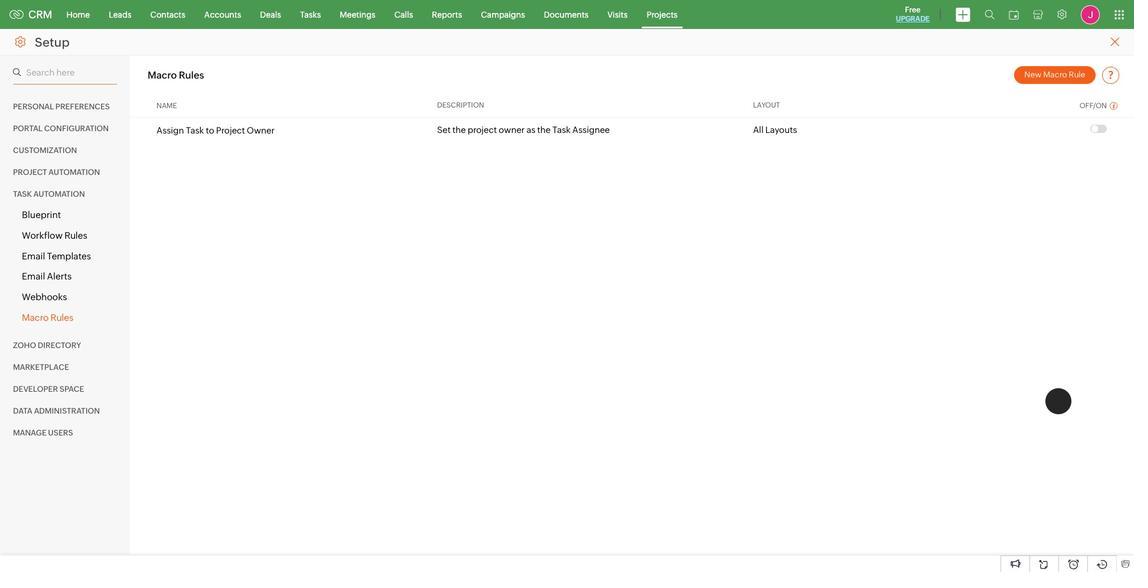 Task type: describe. For each thing, give the bounding box(es) containing it.
upgrade
[[897, 15, 930, 23]]

reports
[[432, 10, 462, 19]]

calendar image
[[1010, 10, 1020, 19]]

contacts
[[150, 10, 186, 19]]

projects link
[[638, 0, 688, 29]]

free upgrade
[[897, 5, 930, 23]]

crm link
[[9, 8, 52, 21]]

reports link
[[423, 0, 472, 29]]

home link
[[57, 0, 99, 29]]

calls link
[[385, 0, 423, 29]]

deals link
[[251, 0, 291, 29]]

meetings link
[[331, 0, 385, 29]]

projects
[[647, 10, 678, 19]]

visits link
[[598, 0, 638, 29]]

calls
[[395, 10, 413, 19]]

meetings
[[340, 10, 376, 19]]

free
[[906, 5, 921, 14]]



Task type: locate. For each thing, give the bounding box(es) containing it.
home
[[67, 10, 90, 19]]

leads
[[109, 10, 132, 19]]

crm
[[28, 8, 52, 21]]

leads link
[[99, 0, 141, 29]]

deals
[[260, 10, 281, 19]]

search image
[[985, 9, 995, 20]]

search element
[[978, 0, 1002, 29]]

profile element
[[1075, 0, 1108, 29]]

profile image
[[1082, 5, 1101, 24]]

create menu element
[[949, 0, 978, 29]]

contacts link
[[141, 0, 195, 29]]

campaigns
[[481, 10, 525, 19]]

accounts
[[204, 10, 241, 19]]

visits
[[608, 10, 628, 19]]

accounts link
[[195, 0, 251, 29]]

tasks link
[[291, 0, 331, 29]]

documents
[[544, 10, 589, 19]]

tasks
[[300, 10, 321, 19]]

create menu image
[[956, 7, 971, 22]]

campaigns link
[[472, 0, 535, 29]]

documents link
[[535, 0, 598, 29]]



Task type: vqa. For each thing, say whether or not it's contained in the screenshot.
Contacts
yes



